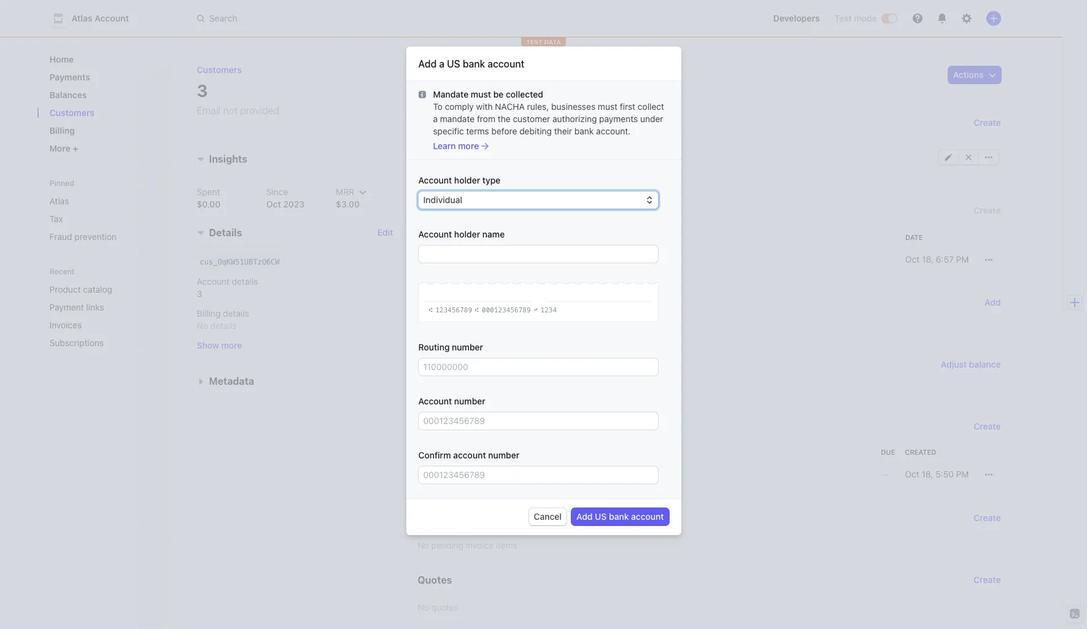 Task type: describe. For each thing, give the bounding box(es) containing it.
incomplete
[[510, 255, 550, 264]]

invoices link
[[45, 315, 145, 335]]

currently
[[496, 387, 531, 397]]

credit
[[454, 359, 482, 370]]

pending
[[431, 540, 464, 551]]

account for account holder type
[[418, 175, 452, 186]]

1 vertical spatial payments
[[418, 205, 465, 216]]

cus_oqkw51ubtzq6cw
[[200, 258, 280, 267]]

$3.00 down the confirm
[[427, 469, 451, 480]]

payment
[[431, 325, 466, 335]]

create link for invoices
[[974, 421, 1001, 433]]

learn
[[433, 141, 456, 151]]

provided
[[240, 105, 279, 116]]

Confirm account number text field
[[418, 467, 658, 484]]

payment links link
[[45, 297, 145, 317]]

overview button
[[418, 66, 468, 91]]

test
[[835, 13, 852, 23]]

data
[[544, 38, 561, 45]]

oct for oct 18, 6:57 pm
[[906, 254, 920, 265]]

subscription creation link
[[568, 249, 901, 271]]

payments
[[599, 114, 638, 124]]

no quotes
[[418, 602, 459, 613]]

$3.00 down mrr
[[336, 199, 360, 210]]

1 horizontal spatial a
[[439, 59, 445, 70]]

tax
[[49, 214, 63, 224]]

atlas for atlas
[[49, 196, 69, 206]]

the
[[498, 114, 511, 124]]

authorizing
[[553, 114, 597, 124]]

1 balance from the left
[[484, 359, 522, 370]]

subscriptions inside subscriptions link
[[49, 338, 104, 348]]

show
[[197, 340, 219, 351]]

Account holder name text field
[[418, 246, 658, 263]]

home
[[49, 54, 74, 64]]

add for add
[[985, 297, 1001, 308]]

confirm
[[418, 450, 451, 461]]

fraud prevention
[[49, 231, 117, 242]]

account for account number
[[418, 396, 452, 407]]

have
[[534, 387, 552, 397]]

account inside button
[[95, 13, 129, 23]]

events and logs
[[478, 71, 550, 82]]

0 vertical spatial methods
[[462, 297, 504, 308]]

create for create button corresponding to subscriptions
[[974, 117, 1001, 128]]

payment links
[[49, 302, 104, 313]]

search
[[209, 13, 237, 23]]

core navigation links element
[[45, 49, 162, 158]]

oct 18, 5:50 pm link
[[900, 464, 974, 486]]

insights button
[[192, 147, 247, 167]]

holder for type
[[454, 175, 480, 186]]

subscription creation
[[573, 254, 658, 265]]

to comply with nacha rules, businesses must first collect a mandate from the customer authorizing payments under specific terms before debiting their bank account.
[[433, 102, 664, 137]]

add us bank account button
[[572, 509, 669, 526]]

developers
[[773, 13, 820, 23]]

oct for oct 18, 5:50 pm
[[905, 469, 920, 480]]

0 vertical spatial usd link
[[474, 249, 502, 271]]

creation
[[626, 254, 658, 265]]

under
[[640, 114, 663, 124]]

no for no quotes
[[418, 602, 429, 613]]

atlas link
[[45, 191, 162, 211]]

pinned
[[49, 179, 74, 188]]

add button
[[985, 297, 1001, 309]]

test
[[526, 38, 543, 45]]

5 create from the top
[[974, 575, 1001, 585]]

list containing o
[[410, 138, 1001, 180]]

from
[[477, 114, 495, 124]]

account number
[[418, 396, 486, 407]]

date
[[906, 233, 923, 241]]

more
[[49, 143, 73, 153]]

usd for usd link to the top
[[479, 254, 497, 265]]

0 vertical spatial amount
[[439, 233, 469, 241]]

usd for the bottom usd link
[[461, 469, 478, 480]]

oct 18, 6:57 pm
[[906, 254, 969, 265]]

tax link
[[45, 209, 162, 229]]

adjust balance
[[941, 359, 1001, 370]]

type
[[483, 175, 501, 186]]

no pending invoice items
[[418, 540, 518, 551]]

adjust balance button
[[941, 359, 1001, 371]]

create for create button associated with payments
[[974, 205, 1001, 216]]

1 vertical spatial usd link
[[456, 464, 483, 486]]

more button
[[45, 138, 162, 158]]

since
[[266, 187, 288, 197]]

invoice
[[418, 359, 452, 370]]

0 vertical spatial $3.00 link
[[434, 249, 474, 271]]

0 vertical spatial subscriptions
[[418, 117, 484, 128]]

invoices inside invoices link
[[49, 320, 82, 330]]

email
[[197, 105, 221, 116]]

number for routing number
[[452, 342, 483, 353]]

number for account number
[[454, 396, 486, 407]]

bank inside to comply with nacha rules, businesses must first collect a mandate from the customer authorizing payments under specific terms before debiting their bank account.
[[575, 126, 594, 137]]

atlas account button
[[49, 10, 141, 27]]

1 horizontal spatial not
[[481, 387, 493, 397]]

1 vertical spatial invoice
[[466, 540, 494, 551]]

pm for oct 18, 6:57 pm
[[956, 254, 969, 265]]

create button for payments
[[974, 202, 1001, 219]]

1 vertical spatial methods
[[468, 325, 503, 335]]

to
[[433, 102, 443, 112]]

•
[[508, 158, 512, 168]]

0 horizontal spatial account
[[453, 450, 486, 461]]

be
[[493, 89, 504, 100]]

000123456789
[[482, 307, 531, 315]]

for
[[607, 158, 618, 168]]

— link
[[876, 464, 900, 486]]

add for add us bank account
[[577, 512, 593, 522]]

on
[[565, 158, 575, 168]]

past
[[461, 147, 477, 156]]

no payment methods
[[418, 325, 503, 335]]

account.
[[596, 126, 631, 137]]

more for learn more
[[458, 141, 479, 151]]

account for account holder name
[[418, 229, 452, 240]]

due
[[479, 147, 492, 156]]

catalog
[[83, 284, 112, 295]]

cancel
[[534, 512, 562, 522]]

account details 3 billing details no details
[[197, 277, 258, 331]]

notifications image
[[937, 14, 947, 23]]

learn more link
[[433, 140, 489, 152]]

routing number
[[418, 342, 483, 353]]

account holder type
[[418, 175, 501, 186]]

prevention
[[75, 231, 117, 242]]

developers link
[[769, 9, 825, 28]]

customers 3 email not provided
[[197, 64, 279, 116]]

billing for billing
[[49, 125, 75, 136]]

cus_oqkw51ubtzq6cw button
[[200, 256, 280, 268]]

atlas account
[[72, 13, 129, 23]]

retrying link
[[501, 464, 548, 486]]

product catalog
[[49, 284, 112, 295]]

account holder name
[[418, 229, 505, 240]]

1 horizontal spatial customers link
[[197, 64, 242, 75]]



Task type: locate. For each thing, give the bounding box(es) containing it.
pm right 6:57
[[956, 254, 969, 265]]

account inside account details 3 billing details no details
[[197, 277, 230, 287]]

billing inside core navigation links element
[[49, 125, 75, 136]]

1 vertical spatial amount
[[420, 448, 451, 456]]

37d99b24-0001
[[553, 470, 615, 480]]

1 horizontal spatial invoices
[[418, 421, 457, 432]]

1 vertical spatial bank
[[575, 126, 594, 137]]

5:50
[[936, 469, 954, 480]]

a up overview
[[439, 59, 445, 70]]

0 horizontal spatial invoice
[[466, 540, 494, 551]]

holder left the name
[[454, 229, 480, 240]]

4 create from the top
[[974, 513, 1001, 523]]

rules,
[[527, 102, 549, 112]]

account left does
[[418, 396, 452, 407]]

spent
[[197, 187, 220, 197]]

customer does not currently have a balance.
[[418, 387, 595, 397]]

payment inside the recent element
[[49, 302, 84, 313]]

must inside to comply with nacha rules, businesses must first collect a mandate from the customer authorizing payments under specific terms before debiting their bank account.
[[598, 102, 618, 112]]

no for no pending invoice items
[[418, 540, 429, 551]]

3 down cus_oqkw51ubtzq6cw in the left of the page
[[197, 289, 202, 299]]

1 horizontal spatial usd
[[479, 254, 497, 265]]

product catalog link
[[45, 279, 145, 300]]

1 vertical spatial subscriptions
[[49, 338, 104, 348]]

bank down 0001
[[609, 512, 629, 522]]

first
[[620, 102, 636, 112]]

o
[[447, 146, 452, 156]]

oct down since
[[266, 199, 281, 210]]

add for add a us bank account
[[418, 59, 437, 70]]

1 vertical spatial not
[[481, 387, 493, 397]]

0 vertical spatial number
[[452, 342, 483, 353]]

create link
[[974, 421, 1001, 433], [974, 574, 1001, 586]]

1 horizontal spatial subscriptions
[[418, 117, 484, 128]]

billing
[[49, 125, 75, 136], [447, 158, 471, 168], [197, 308, 221, 319]]

1 holder from the top
[[454, 175, 480, 186]]

holder for name
[[454, 229, 480, 240]]

1234
[[541, 307, 557, 315]]

0 vertical spatial us
[[447, 59, 460, 70]]

1 vertical spatial customers link
[[45, 103, 162, 123]]

2023
[[283, 199, 305, 210]]

account
[[95, 13, 129, 23], [418, 175, 452, 186], [418, 229, 452, 240], [197, 277, 230, 287], [418, 396, 452, 407]]

0 horizontal spatial customers
[[49, 107, 95, 118]]

Routing number text field
[[418, 359, 658, 376]]

balances
[[49, 90, 87, 100]]

billing inside account details 3 billing details no details
[[197, 308, 221, 319]]

1 create button from the top
[[974, 117, 1001, 129]]

customers link down "payments" "link"
[[45, 103, 162, 123]]

actions button
[[948, 66, 1001, 83]]

billing up show
[[197, 308, 221, 319]]

1 3 from the top
[[197, 80, 208, 101]]

18, left 5:50
[[922, 469, 933, 480]]

1 vertical spatial $3.00 link
[[418, 464, 456, 486]]

usd link
[[474, 249, 502, 271], [456, 464, 483, 486]]

0 vertical spatial details
[[232, 277, 258, 287]]

1 vertical spatial holder
[[454, 229, 480, 240]]

0 horizontal spatial must
[[471, 89, 491, 100]]

3
[[197, 80, 208, 101], [197, 289, 202, 299]]

more for show more
[[221, 340, 242, 351]]

0 vertical spatial holder
[[454, 175, 480, 186]]

3 create from the top
[[974, 421, 1001, 432]]

3 create button from the top
[[974, 512, 1001, 524]]

customers up email
[[197, 64, 242, 75]]

1 horizontal spatial payments
[[418, 205, 465, 216]]

must up with
[[471, 89, 491, 100]]

retrying
[[509, 470, 539, 479]]

us inside button
[[595, 512, 607, 522]]

bank inside button
[[609, 512, 629, 522]]

0 vertical spatial invoices
[[49, 320, 82, 330]]

1 vertical spatial create button
[[974, 202, 1001, 219]]

and
[[511, 71, 528, 82]]

svg image
[[418, 91, 426, 98], [945, 154, 952, 161], [985, 154, 992, 161], [985, 154, 992, 161]]

1 horizontal spatial us
[[595, 512, 607, 522]]

2 3 from the top
[[197, 289, 202, 299]]

insights
[[209, 154, 247, 165]]

svg image
[[989, 71, 996, 79], [965, 154, 972, 161], [985, 256, 992, 264], [985, 471, 992, 479]]

billing monthly • next invoice on nov 18 for $3.00
[[447, 158, 643, 168]]

account down o
[[418, 175, 452, 186]]

more right show
[[221, 340, 242, 351]]

billing inside list
[[447, 158, 471, 168]]

0 vertical spatial payments
[[49, 72, 90, 82]]

pm for oct 18, 5:50 pm
[[956, 469, 969, 480]]

oct inside "since oct 2023"
[[266, 199, 281, 210]]

add inside button
[[577, 512, 593, 522]]

usd link down confirm account number
[[456, 464, 483, 486]]

$3.00
[[620, 158, 643, 168], [336, 199, 360, 210], [445, 254, 469, 265], [427, 469, 451, 480]]

spent $0.00
[[197, 187, 221, 210]]

mandate
[[433, 89, 469, 100]]

0 vertical spatial create button
[[974, 117, 1001, 129]]

2 pm from the top
[[956, 469, 969, 480]]

1 horizontal spatial balance
[[969, 359, 1001, 370]]

3 up email
[[197, 80, 208, 101]]

0 vertical spatial a
[[439, 59, 445, 70]]

product
[[49, 284, 81, 295]]

account
[[488, 59, 525, 70], [453, 450, 486, 461], [631, 512, 664, 522]]

1 vertical spatial 3
[[197, 289, 202, 299]]

18, for 6:57
[[922, 254, 934, 265]]

us up overview
[[447, 59, 460, 70]]

invoice left items
[[466, 540, 494, 551]]

more inside button
[[221, 340, 242, 351]]

recent element
[[37, 279, 172, 353]]

0 horizontal spatial bank
[[463, 59, 485, 70]]

1 horizontal spatial billing
[[197, 308, 221, 319]]

2 create link from the top
[[974, 574, 1001, 586]]

2 vertical spatial details
[[210, 321, 237, 331]]

0 horizontal spatial subscriptions
[[49, 338, 104, 348]]

create link for quotes
[[974, 574, 1001, 586]]

amount down account number
[[420, 448, 451, 456]]

2 horizontal spatial billing
[[447, 158, 471, 168]]

events
[[478, 71, 508, 82]]

amount
[[439, 233, 469, 241], [420, 448, 451, 456]]

0 vertical spatial oct
[[266, 199, 281, 210]]

6:57
[[936, 254, 954, 265]]

2 create from the top
[[974, 205, 1001, 216]]

balance up customer does not currently have a balance. on the bottom of page
[[484, 359, 522, 370]]

more down the terms
[[458, 141, 479, 151]]

1 create from the top
[[974, 117, 1001, 128]]

customers for customers 3 email not provided
[[197, 64, 242, 75]]

adjust
[[941, 359, 967, 370]]

payment down product
[[49, 302, 84, 313]]

payment up payment
[[418, 297, 460, 308]]

1 horizontal spatial more
[[458, 141, 479, 151]]

1 vertical spatial invoices
[[418, 421, 457, 432]]

$3.00 link down account holder name
[[434, 249, 474, 271]]

payment
[[418, 297, 460, 308], [49, 302, 84, 313]]

3 inside customers 3 email not provided
[[197, 80, 208, 101]]

pinned element
[[45, 191, 162, 247]]

collect
[[638, 102, 664, 112]]

1 horizontal spatial must
[[598, 102, 618, 112]]

customer
[[418, 387, 456, 397]]

account right edit button
[[418, 229, 452, 240]]

Account number text field
[[418, 413, 658, 430]]

2 horizontal spatial a
[[555, 387, 559, 397]]

2 create button from the top
[[974, 202, 1001, 219]]

number up credit
[[452, 342, 483, 353]]

0 horizontal spatial more
[[221, 340, 242, 351]]

1 vertical spatial atlas
[[49, 196, 69, 206]]

1 vertical spatial more
[[221, 340, 242, 351]]

payment for payment methods
[[418, 297, 460, 308]]

recent navigation links element
[[37, 266, 172, 353]]

atlas for atlas account
[[72, 13, 92, 23]]

must up the payments
[[598, 102, 618, 112]]

0 vertical spatial billing
[[49, 125, 75, 136]]

2 vertical spatial number
[[488, 450, 520, 461]]

us down 0001
[[595, 512, 607, 522]]

customers inside core navigation links element
[[49, 107, 95, 118]]

payments up balances
[[49, 72, 90, 82]]

2 holder from the top
[[454, 229, 480, 240]]

terms
[[466, 126, 489, 137]]

show more button
[[197, 340, 242, 352]]

oct down 'date'
[[906, 254, 920, 265]]

edit
[[377, 227, 393, 238]]

oct 18, 6:57 pm link
[[901, 249, 974, 271]]

1 pm from the top
[[956, 254, 969, 265]]

methods down 000123456789
[[468, 325, 503, 335]]

payments up account holder name
[[418, 205, 465, 216]]

a right have
[[555, 387, 559, 397]]

Search search field
[[189, 7, 536, 30]]

usd down the name
[[479, 254, 497, 265]]

does
[[459, 387, 478, 397]]

balance inside button
[[969, 359, 1001, 370]]

payment methods
[[418, 297, 504, 308]]

$3.00 right for
[[620, 158, 643, 168]]

1 vertical spatial usd
[[461, 469, 478, 480]]

0 vertical spatial bank
[[463, 59, 485, 70]]

2 vertical spatial create button
[[974, 512, 1001, 524]]

0 vertical spatial add
[[418, 59, 437, 70]]

1 vertical spatial billing
[[447, 158, 471, 168]]

1 horizontal spatial add
[[577, 512, 593, 522]]

no for no payment methods
[[418, 325, 429, 335]]

atlas inside atlas link
[[49, 196, 69, 206]]

invoices up the confirm
[[418, 421, 457, 432]]

specific
[[433, 126, 464, 137]]

invoice inside list
[[535, 158, 563, 168]]

$3.00 down account holder name
[[445, 254, 469, 265]]

0 horizontal spatial payment
[[49, 302, 84, 313]]

edit button
[[377, 227, 393, 239]]

0 horizontal spatial a
[[433, 114, 438, 124]]

atlas
[[72, 13, 92, 23], [49, 196, 69, 206]]

1 horizontal spatial bank
[[575, 126, 594, 137]]

before
[[492, 126, 517, 137]]

0 vertical spatial 18,
[[922, 254, 934, 265]]

balances link
[[45, 85, 162, 105]]

customers down balances
[[49, 107, 95, 118]]

—
[[881, 469, 889, 480]]

atlas down the pinned
[[49, 196, 69, 206]]

1 vertical spatial oct
[[906, 254, 920, 265]]

billing down past
[[447, 158, 471, 168]]

3 inside account details 3 billing details no details
[[197, 289, 202, 299]]

customers link
[[197, 64, 242, 75], [45, 103, 162, 123]]

no inside account details 3 billing details no details
[[197, 321, 208, 331]]

2 balance from the left
[[969, 359, 1001, 370]]

$3.00 link down the confirm
[[418, 464, 456, 486]]

number down invoice credit balance
[[454, 396, 486, 407]]

0 horizontal spatial payments
[[49, 72, 90, 82]]

2 vertical spatial account
[[631, 512, 664, 522]]

1 vertical spatial 18,
[[922, 469, 933, 480]]

2 vertical spatial billing
[[197, 308, 221, 319]]

1 vertical spatial customers
[[49, 107, 95, 118]]

1 vertical spatial pm
[[956, 469, 969, 480]]

account up the home 'link'
[[95, 13, 129, 23]]

subscription
[[573, 254, 623, 265]]

1 vertical spatial create link
[[974, 574, 1001, 586]]

1 vertical spatial details
[[223, 308, 249, 319]]

usd link down the name
[[474, 249, 502, 271]]

tab list
[[418, 66, 567, 91]]

not right email
[[223, 105, 238, 116]]

their
[[554, 126, 572, 137]]

0 vertical spatial create link
[[974, 421, 1001, 433]]

comply
[[445, 102, 474, 112]]

bank up events
[[463, 59, 485, 70]]

account down cus_oqkw51ubtzq6cw in the left of the page
[[197, 277, 230, 287]]

test data
[[526, 38, 561, 45]]

1 vertical spatial must
[[598, 102, 618, 112]]

number up retrying
[[488, 450, 520, 461]]

0 vertical spatial customers link
[[197, 64, 242, 75]]

billing up more
[[49, 125, 75, 136]]

1 vertical spatial a
[[433, 114, 438, 124]]

subscriptions
[[418, 117, 484, 128], [49, 338, 104, 348]]

billing for billing monthly • next invoice on nov 18 for $3.00
[[447, 158, 471, 168]]

1 horizontal spatial account
[[488, 59, 525, 70]]

0 vertical spatial not
[[223, 105, 238, 116]]

svg image inside list
[[965, 154, 972, 161]]

0 horizontal spatial invoices
[[49, 320, 82, 330]]

payments inside "link"
[[49, 72, 90, 82]]

0 horizontal spatial customers link
[[45, 103, 162, 123]]

1 vertical spatial us
[[595, 512, 607, 522]]

invoices
[[49, 320, 82, 330], [418, 421, 457, 432]]

no left pending
[[418, 540, 429, 551]]

tab list containing overview
[[418, 66, 567, 91]]

nacha
[[495, 102, 525, 112]]

no up routing
[[418, 325, 429, 335]]

18, for 5:50
[[922, 469, 933, 480]]

show more
[[197, 340, 242, 351]]

mrr
[[336, 187, 354, 197]]

$3.00 link
[[434, 249, 474, 271], [418, 464, 456, 486]]

not inside customers 3 email not provided
[[223, 105, 238, 116]]

0 horizontal spatial add
[[418, 59, 437, 70]]

2 horizontal spatial bank
[[609, 512, 629, 522]]

18, left 6:57
[[922, 254, 934, 265]]

0 vertical spatial 3
[[197, 80, 208, 101]]

customers
[[197, 64, 242, 75], [49, 107, 95, 118]]

1 horizontal spatial atlas
[[72, 13, 92, 23]]

0 vertical spatial pm
[[956, 254, 969, 265]]

a down the to
[[433, 114, 438, 124]]

methods
[[462, 297, 504, 308], [468, 325, 503, 335]]

2 horizontal spatial account
[[631, 512, 664, 522]]

events and logs button
[[478, 66, 557, 91]]

subscriptions down invoices link
[[49, 338, 104, 348]]

invoice credit balance
[[418, 359, 522, 370]]

2 vertical spatial bank
[[609, 512, 629, 522]]

atlas inside atlas account button
[[72, 13, 92, 23]]

bank down authorizing
[[575, 126, 594, 137]]

customers link up email
[[197, 64, 242, 75]]

1 vertical spatial number
[[454, 396, 486, 407]]

customers for customers
[[49, 107, 95, 118]]

next
[[514, 158, 533, 168]]

0 horizontal spatial balance
[[484, 359, 522, 370]]

1 create link from the top
[[974, 421, 1001, 433]]

123456789
[[436, 307, 472, 315]]

2 vertical spatial oct
[[905, 469, 920, 480]]

usd
[[479, 254, 497, 265], [461, 469, 478, 480]]

usd down confirm account number
[[461, 469, 478, 480]]

1 horizontal spatial payment
[[418, 297, 460, 308]]

us
[[447, 59, 460, 70], [595, 512, 607, 522]]

1 horizontal spatial invoice
[[535, 158, 563, 168]]

invoices down 'payment links'
[[49, 320, 82, 330]]

businesses
[[551, 102, 596, 112]]

2 vertical spatial a
[[555, 387, 559, 397]]

0 vertical spatial more
[[458, 141, 479, 151]]

collected
[[506, 89, 543, 100]]

37d99b24-0001 link
[[548, 464, 876, 486]]

a inside to comply with nacha rules, businesses must first collect a mandate from the customer authorizing payments under specific terms before debiting their bank account.
[[433, 114, 438, 124]]

since oct 2023
[[266, 187, 305, 210]]

holder left type
[[454, 175, 480, 186]]

payment for payment links
[[49, 302, 84, 313]]

subscriptions down comply
[[418, 117, 484, 128]]

links
[[86, 302, 104, 313]]

svg image inside actions popup button
[[989, 71, 996, 79]]

list
[[410, 138, 1001, 180]]

pinned navigation links element
[[45, 178, 162, 247]]

account inside "add us bank account" button
[[631, 512, 664, 522]]

create button for subscriptions
[[974, 117, 1001, 129]]

atlas up 'home'
[[72, 13, 92, 23]]

quotes
[[418, 575, 452, 586]]

balance right adjust
[[969, 359, 1001, 370]]

0 vertical spatial account
[[488, 59, 525, 70]]

2 horizontal spatial add
[[985, 297, 1001, 308]]

amount left the name
[[439, 233, 469, 241]]

nov
[[577, 158, 593, 168]]

1 horizontal spatial customers
[[197, 64, 242, 75]]

0 horizontal spatial billing
[[49, 125, 75, 136]]

no left quotes
[[418, 602, 429, 613]]

test mode
[[835, 13, 877, 23]]

create
[[974, 117, 1001, 128], [974, 205, 1001, 216], [974, 421, 1001, 432], [974, 513, 1001, 523], [974, 575, 1001, 585]]

18
[[595, 158, 605, 168]]

quotes
[[431, 602, 459, 613]]

invoice left on
[[535, 158, 563, 168]]

0 vertical spatial atlas
[[72, 13, 92, 23]]

customers inside customers 3 email not provided
[[197, 64, 242, 75]]

debiting
[[520, 126, 552, 137]]

oct down created
[[905, 469, 920, 480]]

1 vertical spatial add
[[985, 297, 1001, 308]]

no up show
[[197, 321, 208, 331]]

not right does
[[481, 387, 493, 397]]

methods up 'no payment methods'
[[462, 297, 504, 308]]

1 vertical spatial account
[[453, 450, 486, 461]]

pm right 5:50
[[956, 469, 969, 480]]

create for first create button from the bottom
[[974, 513, 1001, 523]]

bank
[[463, 59, 485, 70], [575, 126, 594, 137], [609, 512, 629, 522]]

0 horizontal spatial us
[[447, 59, 460, 70]]



Task type: vqa. For each thing, say whether or not it's contained in the screenshot.
their at right top
yes



